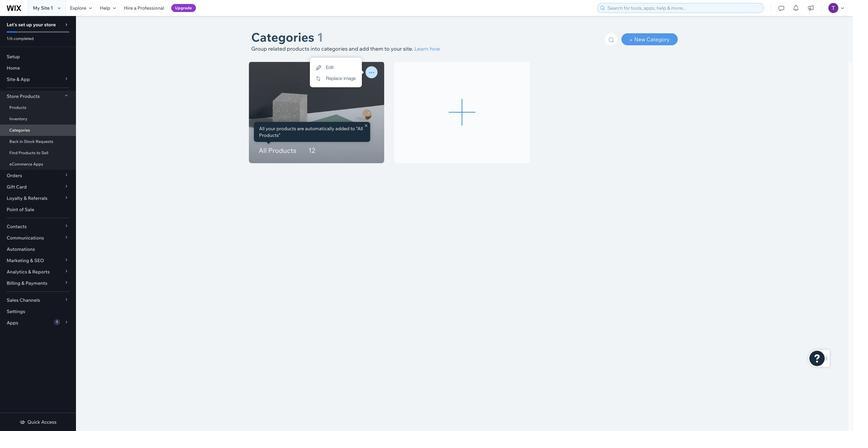 Task type: describe. For each thing, give the bounding box(es) containing it.
hire
[[124, 5, 133, 11]]

of
[[19, 207, 24, 213]]

group related products into categories and add them to your site. learn how
[[251, 45, 440, 52]]

site.
[[403, 45, 413, 52]]

products for all products
[[268, 146, 296, 155]]

0 vertical spatial to
[[385, 45, 390, 52]]

edit
[[326, 64, 334, 70]]

to inside sidebar element
[[36, 150, 40, 155]]

store products button
[[0, 91, 76, 102]]

automations
[[7, 246, 35, 252]]

my site 1
[[33, 5, 53, 11]]

sale
[[25, 207, 34, 213]]

back in stock requests link
[[0, 136, 76, 147]]

requests
[[36, 139, 53, 144]]

settings link
[[0, 306, 76, 317]]

products link
[[0, 102, 76, 113]]

replace image
[[326, 75, 356, 81]]

all products
[[259, 146, 296, 155]]

categories 1
[[251, 30, 323, 45]]

"all
[[356, 126, 363, 132]]

setup link
[[0, 51, 76, 62]]

let's
[[7, 22, 17, 28]]

setup
[[7, 54, 20, 60]]

store products
[[7, 93, 40, 99]]

quick
[[27, 419, 40, 425]]

point of sale
[[7, 207, 34, 213]]

back
[[9, 139, 19, 144]]

related
[[268, 45, 286, 52]]

ecommerce apps
[[9, 162, 43, 167]]

ecommerce apps link
[[0, 159, 76, 170]]

categories for categories
[[9, 128, 30, 133]]

edit image
[[316, 64, 321, 70]]

into
[[311, 45, 320, 52]]

quick access
[[27, 419, 57, 425]]

my
[[33, 5, 40, 11]]

upgrade
[[175, 5, 192, 10]]

quick access button
[[19, 419, 57, 425]]

add
[[359, 45, 369, 52]]

sell
[[41, 150, 48, 155]]

categories
[[321, 45, 348, 52]]

new category link
[[622, 33, 678, 45]]

products for find products to sell
[[18, 150, 36, 155]]

find products to sell link
[[0, 147, 76, 159]]

find products to sell
[[9, 150, 48, 155]]

inventory link
[[0, 113, 76, 125]]

categories for categories 1
[[251, 30, 314, 45]]

2 horizontal spatial your
[[391, 45, 402, 52]]

products for store products
[[20, 93, 40, 99]]

edit link
[[316, 63, 356, 71]]

inventory
[[9, 116, 27, 121]]

12
[[308, 146, 315, 155]]

automatically
[[305, 126, 334, 132]]

all your products are automatically added to "all products"
[[259, 126, 363, 138]]

products"
[[259, 132, 281, 138]]

new category
[[634, 36, 670, 43]]



Task type: locate. For each thing, give the bounding box(es) containing it.
home link
[[0, 62, 76, 74]]

categories inside sidebar element
[[9, 128, 30, 133]]

0 horizontal spatial categories
[[9, 128, 30, 133]]

products inside all your products are automatically added to "all products"
[[277, 126, 296, 132]]

1 vertical spatial categories
[[9, 128, 30, 133]]

0 vertical spatial 1
[[51, 5, 53, 11]]

1 horizontal spatial categories
[[251, 30, 314, 45]]

hire a professional link
[[120, 0, 168, 16]]

2 horizontal spatial to
[[385, 45, 390, 52]]

1 vertical spatial to
[[351, 126, 355, 132]]

your inside sidebar element
[[33, 22, 43, 28]]

0 vertical spatial products
[[287, 45, 309, 52]]

replace image button
[[316, 75, 356, 81]]

1 up into in the left top of the page
[[317, 30, 323, 45]]

find
[[9, 150, 18, 155]]

your inside all your products are automatically added to "all products"
[[266, 126, 275, 132]]

site
[[41, 5, 50, 11]]

stock
[[24, 139, 35, 144]]

ecommerce
[[9, 162, 32, 167]]

Search for tools, apps, help & more... field
[[606, 3, 762, 13]]

group
[[251, 45, 267, 52]]

products
[[287, 45, 309, 52], [277, 126, 296, 132]]

to inside all your products are automatically added to "all products"
[[351, 126, 355, 132]]

point
[[7, 207, 18, 213]]

up
[[26, 22, 32, 28]]

learn how link
[[414, 45, 440, 52]]

products
[[20, 93, 40, 99], [9, 105, 26, 110], [268, 146, 296, 155], [18, 150, 36, 155]]

categories down inventory
[[9, 128, 30, 133]]

upgrade button
[[171, 4, 196, 12]]

all inside all your products are automatically added to "all products"
[[259, 126, 265, 132]]

products up products link on the left top of page
[[20, 93, 40, 99]]

1 vertical spatial all
[[259, 146, 267, 155]]

your up products"
[[266, 126, 275, 132]]

are
[[297, 126, 304, 132]]

hire a professional
[[124, 5, 164, 11]]

category
[[647, 36, 670, 43]]

your left the site.
[[391, 45, 402, 52]]

home
[[7, 65, 20, 71]]

products for related
[[287, 45, 309, 52]]

2 vertical spatial your
[[266, 126, 275, 132]]

0 vertical spatial your
[[33, 22, 43, 28]]

1/6 completed
[[7, 36, 34, 41]]

settings
[[7, 309, 25, 315]]

your right up
[[33, 22, 43, 28]]

0 vertical spatial all
[[259, 126, 265, 132]]

explore
[[70, 5, 86, 11]]

1 horizontal spatial to
[[351, 126, 355, 132]]

1 right site
[[51, 5, 53, 11]]

replace
[[326, 75, 342, 81]]

let's set up your store
[[7, 22, 56, 28]]

products up inventory
[[9, 105, 26, 110]]

sidebar element
[[0, 16, 76, 431]]

to left sell
[[36, 150, 40, 155]]

automations link
[[0, 244, 76, 255]]

categories
[[251, 30, 314, 45], [9, 128, 30, 133]]

all for all products
[[259, 146, 267, 155]]

1
[[51, 5, 53, 11], [317, 30, 323, 45]]

and
[[349, 45, 358, 52]]

0 horizontal spatial 1
[[51, 5, 53, 11]]

to left "all
[[351, 126, 355, 132]]

to right them
[[385, 45, 390, 52]]

products for your
[[277, 126, 296, 132]]

categories up related
[[251, 30, 314, 45]]

1/6
[[7, 36, 13, 41]]

1 vertical spatial 1
[[317, 30, 323, 45]]

added
[[335, 126, 349, 132]]

completed
[[14, 36, 34, 41]]

products inside dropdown button
[[20, 93, 40, 99]]

help
[[100, 5, 110, 11]]

products left "are"
[[277, 126, 296, 132]]

categories link
[[0, 125, 76, 136]]

image
[[344, 75, 356, 81]]

all up products"
[[259, 126, 265, 132]]

to
[[385, 45, 390, 52], [351, 126, 355, 132], [36, 150, 40, 155]]

0 horizontal spatial to
[[36, 150, 40, 155]]

all down products"
[[259, 146, 267, 155]]

2 vertical spatial to
[[36, 150, 40, 155]]

professional
[[138, 5, 164, 11]]

set
[[18, 22, 25, 28]]

1 vertical spatial products
[[277, 126, 296, 132]]

1 horizontal spatial 1
[[317, 30, 323, 45]]

all
[[259, 126, 265, 132], [259, 146, 267, 155]]

all for all your products are automatically added to "all products"
[[259, 126, 265, 132]]

them
[[370, 45, 383, 52]]

0 horizontal spatial your
[[33, 22, 43, 28]]

help button
[[96, 0, 120, 16]]

apps
[[33, 162, 43, 167]]

access
[[41, 419, 57, 425]]

1 horizontal spatial your
[[266, 126, 275, 132]]

new
[[634, 36, 646, 43]]

store
[[7, 93, 19, 99]]

a
[[134, 5, 137, 11]]

products down products"
[[268, 146, 296, 155]]

your
[[33, 22, 43, 28], [391, 45, 402, 52], [266, 126, 275, 132]]

in
[[20, 139, 23, 144]]

learn
[[414, 45, 429, 52]]

point of sale link
[[0, 204, 76, 215]]

products up ecommerce apps
[[18, 150, 36, 155]]

how
[[430, 45, 440, 52]]

store
[[44, 22, 56, 28]]

back in stock requests
[[9, 139, 53, 144]]

products down categories 1
[[287, 45, 309, 52]]

1 vertical spatial your
[[391, 45, 402, 52]]

0 vertical spatial categories
[[251, 30, 314, 45]]



Task type: vqa. For each thing, say whether or not it's contained in the screenshot.
You in the the Some Headless flows redirect users to Wix pages (e.g., checkout page, member login, etc.). For this reason, you've received a Wix domain that you can customize or replace with your own.
no



